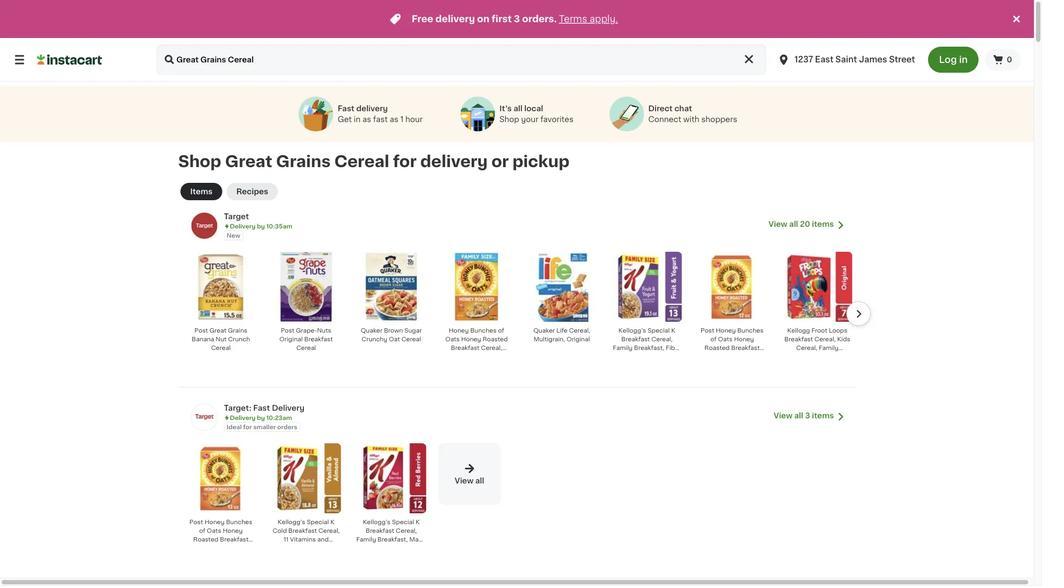 Task type: vqa. For each thing, say whether or not it's contained in the screenshot.
the All stores Link
no



Task type: describe. For each thing, give the bounding box(es) containing it.
kellogg's special k cold breakfast cereal, 11 vitamins and minerals, vanilla and almond
[[273, 519, 340, 560]]

yogurt
[[638, 362, 657, 368]]

target:
[[224, 405, 252, 412]]

vitamins
[[290, 537, 316, 543]]

chat
[[675, 105, 693, 112]]

breakfast inside "kellogg's special k breakfast cereal, family breakfast, made with real strawberries, red berries"
[[366, 528, 395, 534]]

kellogg's special k breakfast cereal, family breakfast, made with real strawberries, red berries
[[357, 519, 427, 560]]

kellogg
[[788, 328, 811, 334]]

all for local
[[514, 105, 523, 112]]

bunches inside "honey bunches of oats honey roasted breakfast cereal, whole grain, family size"
[[471, 328, 497, 334]]

nuts
[[317, 328, 332, 334]]

direct
[[649, 105, 673, 112]]

great for shop
[[225, 154, 272, 169]]

by for target: fast delivery
[[257, 415, 265, 421]]

kellogg's special k breakfast cereal, family breakfast, fiber cereal, fruit and yogurt image
[[612, 252, 682, 322]]

james
[[860, 56, 888, 64]]

1237 east saint james street
[[795, 56, 916, 64]]

2 horizontal spatial bunches
[[738, 328, 764, 334]]

crunch
[[228, 336, 250, 342]]

ideal for smaller orders
[[227, 424, 298, 430]]

of for 'post honey bunches of oats honey roasted breakfast cereal' button to the bottom
[[199, 528, 205, 534]]

0
[[1008, 56, 1013, 64]]

grains for cereal
[[276, 154, 331, 169]]

of inside "honey bunches of oats honey roasted breakfast cereal, whole grain, family size"
[[498, 328, 505, 334]]

items button
[[181, 183, 222, 200]]

1 horizontal spatial fast
[[338, 105, 355, 112]]

post grape-nuts original breakfast cereal image
[[271, 252, 341, 322]]

family inside "kellogg's special k breakfast cereal, family breakfast, made with real strawberries, red berries"
[[357, 537, 376, 543]]

it's
[[500, 105, 512, 112]]

banana
[[192, 336, 214, 342]]

free delivery on first 3 orders. terms apply.
[[412, 14, 618, 24]]

kellogg's special k cold breakfast cereal, 11 vitamins and minerals, vanilla and almond button
[[268, 443, 345, 560]]

1 vertical spatial and
[[318, 537, 329, 543]]

view all
[[455, 477, 485, 485]]

first
[[492, 14, 512, 24]]

original inside post grape-nuts original breakfast cereal
[[280, 336, 303, 342]]

view all link
[[439, 443, 501, 506]]

roasted for 'post honey bunches of oats honey roasted breakfast cereal' button to the bottom
[[193, 537, 219, 543]]

items for view all 20 items
[[813, 220, 835, 228]]

delivery for target
[[230, 223, 256, 229]]

kellogg froot loops breakfast cereal, kids cereal, family breakfast, original
[[785, 328, 851, 360]]

cold
[[273, 528, 287, 534]]

fiber
[[666, 345, 682, 351]]

item carousel region for target: fast delivery
[[168, 439, 856, 583]]

with
[[357, 546, 370, 551]]

special for made
[[392, 519, 414, 525]]

all for 20
[[790, 220, 799, 228]]

cereal inside post great grains banana nut crunch cereal
[[211, 345, 231, 351]]

view for view all
[[455, 477, 474, 485]]

quaker brown sugar crunchy oat cereal image
[[357, 252, 427, 322]]

shop
[[178, 154, 221, 169]]

items for view all 3 items
[[813, 412, 835, 420]]

1 horizontal spatial 3
[[806, 412, 811, 420]]

log in button
[[929, 47, 979, 73]]

11
[[284, 537, 289, 543]]

0 vertical spatial post honey bunches of oats honey roasted breakfast cereal button
[[694, 251, 771, 360]]

orders.
[[523, 14, 557, 24]]

cereal, up fiber
[[652, 336, 673, 342]]

great for post
[[210, 328, 227, 334]]

life
[[557, 328, 568, 334]]

terms
[[559, 14, 588, 24]]

post honey bunches of oats honey roasted breakfast cereal image for topmost 'post honey bunches of oats honey roasted breakfast cereal' button
[[698, 252, 768, 322]]

honey bunches of oats honey roasted breakfast cereal, whole grain, family size
[[446, 328, 508, 368]]

almond
[[295, 554, 318, 560]]

grape-
[[296, 328, 317, 334]]

kellogg's special k cold breakfast cereal, 11 vitamins and minerals, vanilla and almond image
[[271, 444, 341, 514]]

terms apply. link
[[559, 14, 618, 24]]

cereal, inside "kellogg's special k breakfast cereal, family breakfast, made with real strawberries, red berries"
[[396, 528, 417, 534]]

nut
[[216, 336, 227, 342]]

breakfast, inside kellogg froot loops breakfast cereal, kids cereal, family breakfast, original
[[790, 354, 821, 360]]

1237
[[795, 56, 814, 64]]

target: fast delivery
[[224, 405, 305, 412]]

quaker brown sugar crunchy oat cereal
[[361, 328, 422, 342]]

log
[[940, 55, 958, 64]]

3 inside limited time offer region
[[514, 14, 520, 24]]

post great grains banana nut crunch cereal
[[192, 328, 250, 351]]

kellogg's for kellogg's special k breakfast cereal, family breakfast, made with real strawberries, red berries
[[363, 519, 391, 525]]

quaker life cereal, multigrain, original
[[534, 328, 591, 342]]

post grape-nuts original breakfast cereal button
[[268, 251, 345, 359]]

quaker for quaker life cereal, multigrain, original
[[534, 328, 555, 334]]

it's all local
[[500, 105, 543, 112]]

limited time offer region
[[0, 0, 1011, 38]]

post inside post grape-nuts original breakfast cereal
[[281, 328, 295, 334]]

0 horizontal spatial post honey bunches of oats honey roasted breakfast cereal
[[190, 519, 253, 551]]

k for kellogg's special k cold breakfast cereal, 11 vitamins and minerals, vanilla and almond
[[331, 519, 335, 525]]

berries
[[388, 554, 409, 560]]

0 horizontal spatial bunches
[[226, 519, 253, 525]]

roasted for topmost 'post honey bunches of oats honey roasted breakfast cereal' button
[[705, 345, 730, 351]]

post honey bunches of oats honey roasted breakfast cereal image for 'post honey bunches of oats honey roasted breakfast cereal' button to the bottom
[[186, 444, 256, 514]]

pickup
[[513, 154, 570, 169]]

fast delivery
[[338, 105, 388, 112]]

quaker life cereal, multigrain, original image
[[527, 252, 597, 322]]

breakfast, for kellogg's special k breakfast cereal, family breakfast, made with real strawberries, red berries
[[378, 537, 408, 543]]

target show all 20 items element
[[224, 211, 769, 222]]

size
[[471, 362, 483, 368]]

breakfast inside 'kellogg's special k breakfast cereal, family breakfast, fiber cereal, fruit and yogurt'
[[622, 336, 650, 342]]

breakfast inside "honey bunches of oats honey roasted breakfast cereal, whole grain, family size"
[[451, 345, 480, 351]]

family inside "honey bunches of oats honey roasted breakfast cereal, whole grain, family size"
[[487, 354, 507, 360]]

on
[[477, 14, 490, 24]]

log in
[[940, 55, 968, 64]]

0 button
[[986, 49, 1022, 71]]

target
[[224, 213, 249, 220]]

fruit
[[646, 354, 659, 360]]

10:23am
[[267, 415, 292, 421]]

brown
[[384, 328, 403, 334]]

grains for banana
[[228, 328, 248, 334]]

oats inside "honey bunches of oats honey roasted breakfast cereal, whole grain, family size"
[[446, 336, 460, 342]]

smaller
[[253, 424, 276, 430]]

k for kellogg's special k breakfast cereal, family breakfast, made with real strawberries, red berries
[[416, 519, 420, 525]]

vanilla
[[305, 546, 324, 551]]

post grape-nuts original breakfast cereal
[[280, 328, 333, 351]]

grain,
[[468, 354, 485, 360]]

in
[[960, 55, 968, 64]]

red
[[374, 554, 386, 560]]

east
[[816, 56, 834, 64]]

post great grains banana nut crunch cereal image
[[186, 252, 256, 322]]

honey bunches of oats honey roasted breakfast cereal, whole grain, family size button
[[439, 251, 515, 368]]

quaker life cereal, multigrain, original button
[[524, 251, 600, 350]]

new
[[227, 233, 241, 239]]

special for fiber
[[648, 328, 670, 334]]

quaker for quaker brown sugar crunchy oat cereal
[[361, 328, 383, 334]]



Task type: locate. For each thing, give the bounding box(es) containing it.
oats
[[446, 336, 460, 342], [719, 336, 733, 342], [207, 528, 221, 534]]

quaker brown sugar crunchy oat cereal button
[[353, 251, 430, 350]]

items
[[813, 220, 835, 228], [813, 412, 835, 420]]

0 vertical spatial breakfast,
[[635, 345, 665, 351]]

all inside item carousel region
[[476, 477, 485, 485]]

0 vertical spatial delivery
[[230, 223, 256, 229]]

honey
[[449, 328, 469, 334], [716, 328, 736, 334], [462, 336, 481, 342], [735, 336, 754, 342], [205, 519, 225, 525], [223, 528, 243, 534]]

breakfast, inside "kellogg's special k breakfast cereal, family breakfast, made with real strawberries, red berries"
[[378, 537, 408, 543]]

by up the ideal for smaller orders
[[257, 415, 265, 421]]

great up nut
[[210, 328, 227, 334]]

cereal, up made
[[396, 528, 417, 534]]

kellogg's up cold
[[278, 519, 305, 525]]

1 vertical spatial great
[[210, 328, 227, 334]]

None search field
[[156, 45, 767, 75]]

kellogg's
[[619, 328, 647, 334], [278, 519, 305, 525], [363, 519, 391, 525]]

delivery down target:
[[230, 415, 256, 421]]

for
[[393, 154, 417, 169], [243, 424, 252, 430]]

2 by from the top
[[257, 415, 265, 421]]

0 vertical spatial grains
[[276, 154, 331, 169]]

3
[[514, 14, 520, 24], [806, 412, 811, 420]]

1 horizontal spatial original
[[567, 336, 590, 342]]

k inside "kellogg's special k cold breakfast cereal, 11 vitamins and minerals, vanilla and almond"
[[331, 519, 335, 525]]

delivery up 10:23am
[[272, 405, 305, 412]]

apply.
[[590, 14, 618, 24]]

quaker up multigrain,
[[534, 328, 555, 334]]

1 horizontal spatial breakfast,
[[635, 345, 665, 351]]

and
[[661, 354, 672, 360], [318, 537, 329, 543], [325, 546, 337, 551]]

sugar
[[405, 328, 422, 334]]

0 vertical spatial by
[[257, 223, 265, 229]]

family left fiber
[[613, 345, 633, 351]]

cereal inside the quaker brown sugar crunchy oat cereal
[[402, 336, 421, 342]]

crunchy
[[362, 336, 388, 342]]

0 horizontal spatial of
[[199, 528, 205, 534]]

kellogg's up real on the bottom of page
[[363, 519, 391, 525]]

delivery
[[436, 14, 475, 24], [357, 105, 388, 112], [421, 154, 488, 169]]

1 vertical spatial delivery
[[272, 405, 305, 412]]

2 horizontal spatial original
[[822, 354, 846, 360]]

post inside post great grains banana nut crunch cereal
[[195, 328, 208, 334]]

all for 3
[[795, 412, 804, 420]]

street
[[890, 56, 916, 64]]

delivery by 10:23am
[[230, 415, 292, 421]]

cereal inside post grape-nuts original breakfast cereal
[[297, 345, 316, 351]]

1 horizontal spatial grains
[[276, 154, 331, 169]]

1 vertical spatial post honey bunches of oats honey roasted breakfast cereal image
[[186, 444, 256, 514]]

1 vertical spatial view
[[774, 412, 793, 420]]

2 vertical spatial delivery
[[230, 415, 256, 421]]

0 horizontal spatial for
[[243, 424, 252, 430]]

kellogg's inside 'kellogg's special k breakfast cereal, family breakfast, fiber cereal, fruit and yogurt'
[[619, 328, 647, 334]]

view for view all 3 items
[[774, 412, 793, 420]]

loops
[[829, 328, 848, 334]]

breakfast inside post grape-nuts original breakfast cereal
[[304, 336, 333, 342]]

bunches
[[471, 328, 497, 334], [738, 328, 764, 334], [226, 519, 253, 525]]

items
[[190, 188, 213, 195]]

fast
[[338, 105, 355, 112], [253, 405, 270, 412]]

2 horizontal spatial oats
[[719, 336, 733, 342]]

Search field
[[156, 45, 767, 75]]

kellogg's for kellogg's special k breakfast cereal, family breakfast, fiber cereal, fruit and yogurt
[[619, 328, 647, 334]]

direct chat
[[649, 105, 693, 112]]

0 vertical spatial roasted
[[483, 336, 508, 342]]

0 horizontal spatial 3
[[514, 14, 520, 24]]

0 vertical spatial great
[[225, 154, 272, 169]]

great inside post great grains banana nut crunch cereal
[[210, 328, 227, 334]]

special for vitamins
[[307, 519, 329, 525]]

of for topmost 'post honey bunches of oats honey roasted breakfast cereal' button
[[711, 336, 717, 342]]

2 horizontal spatial roasted
[[705, 345, 730, 351]]

cereal, inside "kellogg's special k cold breakfast cereal, 11 vitamins and minerals, vanilla and almond"
[[319, 528, 340, 534]]

2 horizontal spatial of
[[711, 336, 717, 342]]

and up vanilla
[[318, 537, 329, 543]]

ideal
[[227, 424, 242, 430]]

1 vertical spatial post honey bunches of oats honey roasted breakfast cereal
[[190, 519, 253, 551]]

1 horizontal spatial post honey bunches of oats honey roasted breakfast cereal
[[701, 328, 764, 360]]

1 vertical spatial item carousel region
[[168, 439, 856, 583]]

kellogg froot loops breakfast cereal, kids cereal, family breakfast, original image
[[783, 252, 853, 322]]

20
[[801, 220, 811, 228]]

recipes button
[[227, 183, 278, 200]]

roasted
[[483, 336, 508, 342], [705, 345, 730, 351], [193, 537, 219, 543]]

0 horizontal spatial oats
[[207, 528, 221, 534]]

kellogg's up fruit
[[619, 328, 647, 334]]

breakfast inside kellogg froot loops breakfast cereal, kids cereal, family breakfast, original
[[785, 336, 814, 342]]

view for view all 20 items
[[769, 220, 788, 228]]

10:35am
[[267, 223, 293, 229]]

kellogg's special k breakfast cereal, family breakfast, made with real strawberries, red berries image
[[357, 444, 427, 514]]

1 vertical spatial fast
[[253, 405, 270, 412]]

delivery for fast
[[357, 105, 388, 112]]

family up with
[[357, 537, 376, 543]]

delivery
[[230, 223, 256, 229], [272, 405, 305, 412], [230, 415, 256, 421]]

saint
[[836, 56, 858, 64]]

2 horizontal spatial special
[[648, 328, 670, 334]]

family inside kellogg froot loops breakfast cereal, kids cereal, family breakfast, original
[[819, 345, 839, 351]]

froot
[[812, 328, 828, 334]]

0 vertical spatial of
[[498, 328, 505, 334]]

delivery inside limited time offer region
[[436, 14, 475, 24]]

0 horizontal spatial fast
[[253, 405, 270, 412]]

honey bunches of oats honey roasted breakfast cereal, whole grain, family size image
[[442, 252, 512, 322]]

0 horizontal spatial k
[[331, 519, 335, 525]]

1 horizontal spatial roasted
[[483, 336, 508, 342]]

1 vertical spatial 3
[[806, 412, 811, 420]]

1 horizontal spatial for
[[393, 154, 417, 169]]

1 horizontal spatial special
[[392, 519, 414, 525]]

k
[[672, 328, 676, 334], [331, 519, 335, 525], [416, 519, 420, 525]]

or
[[492, 154, 509, 169]]

delivery inside target: fast delivery show all 3 items element
[[272, 405, 305, 412]]

strawberries,
[[386, 546, 426, 551]]

quaker inside quaker life cereal, multigrain, original
[[534, 328, 555, 334]]

free
[[412, 14, 434, 24]]

1 vertical spatial items
[[813, 412, 835, 420]]

breakfast, up strawberries, in the left bottom of the page
[[378, 537, 408, 543]]

original down grape-
[[280, 336, 303, 342]]

1 items from the top
[[813, 220, 835, 228]]

1 vertical spatial post honey bunches of oats honey roasted breakfast cereal button
[[183, 443, 259, 551]]

family
[[613, 345, 633, 351], [819, 345, 839, 351], [487, 354, 507, 360], [357, 537, 376, 543]]

special inside 'kellogg's special k breakfast cereal, family breakfast, fiber cereal, fruit and yogurt'
[[648, 328, 670, 334]]

local
[[525, 105, 543, 112]]

whole
[[447, 354, 466, 360]]

0 horizontal spatial quaker
[[361, 328, 383, 334]]

kellogg's special k breakfast cereal, family breakfast, fiber cereal, fruit and yogurt
[[613, 328, 682, 368]]

1 vertical spatial roasted
[[705, 345, 730, 351]]

of
[[498, 328, 505, 334], [711, 336, 717, 342], [199, 528, 205, 534]]

special up made
[[392, 519, 414, 525]]

1 vertical spatial breakfast,
[[790, 354, 821, 360]]

original inside quaker life cereal, multigrain, original
[[567, 336, 590, 342]]

0 vertical spatial post honey bunches of oats honey roasted breakfast cereal
[[701, 328, 764, 360]]

grains
[[276, 154, 331, 169], [228, 328, 248, 334]]

kellogg's special k breakfast cereal, family breakfast, fiber cereal, fruit and yogurt button
[[609, 251, 686, 368]]

0 horizontal spatial kellogg's
[[278, 519, 305, 525]]

instacart logo image
[[37, 53, 102, 66]]

cereal, down froot
[[815, 336, 836, 342]]

original down life
[[567, 336, 590, 342]]

roasted inside "honey bunches of oats honey roasted breakfast cereal, whole grain, family size"
[[483, 336, 508, 342]]

breakfast, for kellogg's special k breakfast cereal, family breakfast, fiber cereal, fruit and yogurt
[[635, 345, 665, 351]]

delivery left on
[[436, 14, 475, 24]]

2 vertical spatial view
[[455, 477, 474, 485]]

delivery down target
[[230, 223, 256, 229]]

post
[[195, 328, 208, 334], [281, 328, 295, 334], [701, 328, 715, 334], [190, 519, 203, 525]]

kellogg's for kellogg's special k cold breakfast cereal, 11 vitamins and minerals, vanilla and almond
[[278, 519, 305, 525]]

0 vertical spatial and
[[661, 354, 672, 360]]

kellogg froot loops breakfast cereal, kids cereal, family breakfast, original button
[[780, 251, 856, 360]]

family down kids
[[819, 345, 839, 351]]

great
[[225, 154, 272, 169], [210, 328, 227, 334]]

post honey bunches of oats honey roasted breakfast cereal image
[[698, 252, 768, 322], [186, 444, 256, 514]]

1 horizontal spatial bunches
[[471, 328, 497, 334]]

cereal, inside quaker life cereal, multigrain, original
[[569, 328, 591, 334]]

special inside "kellogg's special k cold breakfast cereal, 11 vitamins and minerals, vanilla and almond"
[[307, 519, 329, 525]]

cereal, up yogurt
[[623, 354, 644, 360]]

special up vitamins
[[307, 519, 329, 525]]

0 horizontal spatial grains
[[228, 328, 248, 334]]

1 horizontal spatial oats
[[446, 336, 460, 342]]

0 horizontal spatial post honey bunches of oats honey roasted breakfast cereal image
[[186, 444, 256, 514]]

2 vertical spatial delivery
[[421, 154, 488, 169]]

1 vertical spatial grains
[[228, 328, 248, 334]]

view all 3 items
[[774, 412, 835, 420]]

0 horizontal spatial breakfast,
[[378, 537, 408, 543]]

0 vertical spatial fast
[[338, 105, 355, 112]]

2 quaker from the left
[[534, 328, 555, 334]]

quaker
[[361, 328, 383, 334], [534, 328, 555, 334]]

k for kellogg's special k breakfast cereal, family breakfast, fiber cereal, fruit and yogurt
[[672, 328, 676, 334]]

item carousel region containing view all
[[168, 439, 856, 583]]

2 vertical spatial roasted
[[193, 537, 219, 543]]

2 vertical spatial of
[[199, 528, 205, 534]]

1 horizontal spatial k
[[416, 519, 420, 525]]

2 items from the top
[[813, 412, 835, 420]]

breakfast, down kellogg
[[790, 354, 821, 360]]

delivery for target: fast delivery
[[230, 415, 256, 421]]

1 vertical spatial delivery
[[357, 105, 388, 112]]

2 horizontal spatial kellogg's
[[619, 328, 647, 334]]

1237 east saint james street button
[[771, 45, 922, 75], [778, 45, 916, 75]]

item carousel region containing post great grains banana nut crunch cereal
[[168, 247, 871, 392]]

recipes
[[237, 188, 268, 195]]

k inside 'kellogg's special k breakfast cereal, family breakfast, fiber cereal, fruit and yogurt'
[[672, 328, 676, 334]]

1 vertical spatial by
[[257, 415, 265, 421]]

target: fast delivery show all 3 items element
[[224, 403, 774, 414]]

cereal,
[[569, 328, 591, 334], [652, 336, 673, 342], [815, 336, 836, 342], [481, 345, 503, 351], [797, 345, 818, 351], [623, 354, 644, 360], [319, 528, 340, 534], [396, 528, 417, 534]]

original inside kellogg froot loops breakfast cereal, kids cereal, family breakfast, original
[[822, 354, 846, 360]]

orders
[[277, 424, 298, 430]]

item carousel region
[[168, 247, 871, 392], [168, 439, 856, 583]]

cereal, right life
[[569, 328, 591, 334]]

2 vertical spatial breakfast,
[[378, 537, 408, 543]]

delivery for free
[[436, 14, 475, 24]]

grains inside post great grains banana nut crunch cereal
[[228, 328, 248, 334]]

great up 'recipes' button at the left top of page
[[225, 154, 272, 169]]

breakfast
[[304, 336, 333, 342], [622, 336, 650, 342], [785, 336, 814, 342], [451, 345, 480, 351], [732, 345, 760, 351], [289, 528, 317, 534], [366, 528, 395, 534], [220, 537, 249, 543]]

1 quaker from the left
[[361, 328, 383, 334]]

breakfast, up fruit
[[635, 345, 665, 351]]

item carousel region for target
[[168, 247, 871, 392]]

view
[[769, 220, 788, 228], [774, 412, 793, 420], [455, 477, 474, 485]]

quaker up "crunchy"
[[361, 328, 383, 334]]

cereal, down kellogg
[[797, 345, 818, 351]]

0 vertical spatial view
[[769, 220, 788, 228]]

by for target
[[257, 223, 265, 229]]

cereal, up vanilla
[[319, 528, 340, 534]]

1 vertical spatial for
[[243, 424, 252, 430]]

2 1237 east saint james street button from the left
[[778, 45, 916, 75]]

0 horizontal spatial roasted
[[193, 537, 219, 543]]

family right grain,
[[487, 354, 507, 360]]

1 vertical spatial of
[[711, 336, 717, 342]]

post honey bunches of oats honey roasted breakfast cereal button
[[694, 251, 771, 360], [183, 443, 259, 551]]

breakfast inside "kellogg's special k cold breakfast cereal, 11 vitamins and minerals, vanilla and almond"
[[289, 528, 317, 534]]

1 horizontal spatial kellogg's
[[363, 519, 391, 525]]

0 vertical spatial post honey bunches of oats honey roasted breakfast cereal image
[[698, 252, 768, 322]]

0 vertical spatial items
[[813, 220, 835, 228]]

by left 10:35am
[[257, 223, 265, 229]]

cereal, up grain,
[[481, 345, 503, 351]]

1 by from the top
[[257, 223, 265, 229]]

kids
[[838, 336, 851, 342]]

view all 20 items
[[769, 220, 835, 228]]

2 vertical spatial and
[[325, 546, 337, 551]]

original down kids
[[822, 354, 846, 360]]

and inside 'kellogg's special k breakfast cereal, family breakfast, fiber cereal, fruit and yogurt'
[[661, 354, 672, 360]]

delivery left or
[[421, 154, 488, 169]]

oat
[[389, 336, 400, 342]]

0 vertical spatial for
[[393, 154, 417, 169]]

1 item carousel region from the top
[[168, 247, 871, 392]]

1 1237 east saint james street button from the left
[[771, 45, 922, 75]]

kellogg's special k breakfast cereal, family breakfast, made with real strawberries, red berries button
[[353, 443, 430, 560]]

and right vanilla
[[325, 546, 337, 551]]

kellogg's inside "kellogg's special k cold breakfast cereal, 11 vitamins and minerals, vanilla and almond"
[[278, 519, 305, 525]]

delivery by 10:35am
[[230, 223, 293, 229]]

multigrain,
[[534, 336, 565, 342]]

special inside "kellogg's special k breakfast cereal, family breakfast, made with real strawberries, red berries"
[[392, 519, 414, 525]]

0 horizontal spatial original
[[280, 336, 303, 342]]

minerals,
[[276, 546, 303, 551]]

2 item carousel region from the top
[[168, 439, 856, 583]]

cereal, inside "honey bunches of oats honey roasted breakfast cereal, whole grain, family size"
[[481, 345, 503, 351]]

1 horizontal spatial of
[[498, 328, 505, 334]]

0 horizontal spatial post honey bunches of oats honey roasted breakfast cereal button
[[183, 443, 259, 551]]

0 vertical spatial item carousel region
[[168, 247, 871, 392]]

0 vertical spatial 3
[[514, 14, 520, 24]]

real
[[372, 546, 385, 551]]

shop great grains cereal for delivery or pickup
[[178, 154, 570, 169]]

family inside 'kellogg's special k breakfast cereal, family breakfast, fiber cereal, fruit and yogurt'
[[613, 345, 633, 351]]

breakfast,
[[635, 345, 665, 351], [790, 354, 821, 360], [378, 537, 408, 543]]

1 horizontal spatial post honey bunches of oats honey roasted breakfast cereal image
[[698, 252, 768, 322]]

0 vertical spatial delivery
[[436, 14, 475, 24]]

special up fiber
[[648, 328, 670, 334]]

made
[[410, 537, 427, 543]]

breakfast, inside 'kellogg's special k breakfast cereal, family breakfast, fiber cereal, fruit and yogurt'
[[635, 345, 665, 351]]

and down fiber
[[661, 354, 672, 360]]

view inside view all link
[[455, 477, 474, 485]]

post great grains banana nut crunch cereal button
[[183, 251, 259, 359]]

1 horizontal spatial post honey bunches of oats honey roasted breakfast cereal button
[[694, 251, 771, 360]]

0 horizontal spatial special
[[307, 519, 329, 525]]

kellogg's inside "kellogg's special k breakfast cereal, family breakfast, made with real strawberries, red berries"
[[363, 519, 391, 525]]

quaker inside the quaker brown sugar crunchy oat cereal
[[361, 328, 383, 334]]

2 horizontal spatial k
[[672, 328, 676, 334]]

k inside "kellogg's special k breakfast cereal, family breakfast, made with real strawberries, red berries"
[[416, 519, 420, 525]]

delivery up shop great grains cereal for delivery or pickup at the top of the page
[[357, 105, 388, 112]]

1 horizontal spatial quaker
[[534, 328, 555, 334]]

2 horizontal spatial breakfast,
[[790, 354, 821, 360]]



